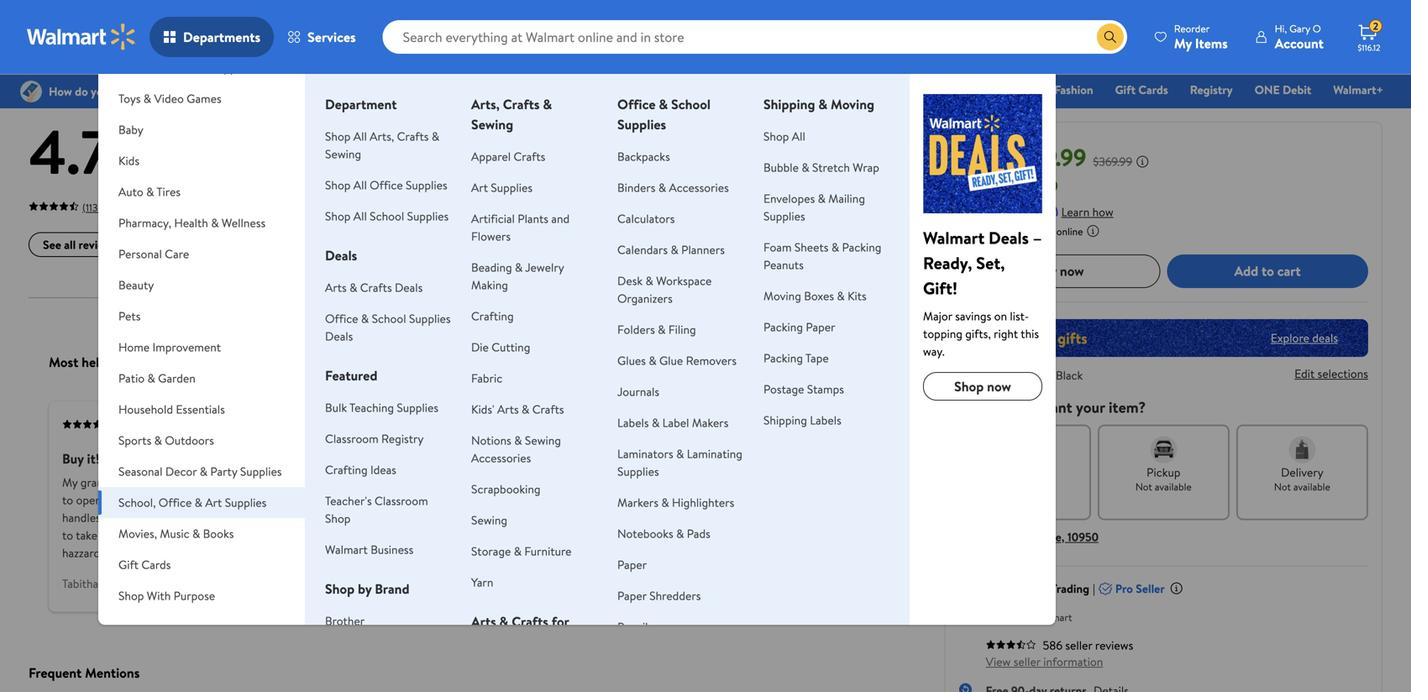 Task type: describe. For each thing, give the bounding box(es) containing it.
with
[[147, 588, 171, 604]]

selections
[[1318, 365, 1368, 382]]

cards for gift cards dropdown button
[[141, 557, 171, 573]]

and up be
[[639, 510, 658, 526]]

crafts up the office & school supplies deals
[[360, 279, 392, 296]]

fulfilled
[[986, 610, 1021, 624]]

shop for shop all
[[764, 128, 789, 144]]

the right is
[[336, 474, 353, 491]]

office inside office & school supplies
[[617, 95, 656, 113]]

21 inside button
[[1047, 479, 1056, 494]]

with inside fun truck but not well built my 2 year old absolutely loved this chevy truck! he drove every chance he had for a whole month! then the drive motor on the wheels went out and he was so disappointed.  i started researching and that seems to be a common problem with it so we decided to return.
[[763, 527, 785, 544]]

it left the runs
[[230, 545, 238, 561]]

and inside artificial plants and flowers
[[551, 210, 570, 227]]

to down researching at bottom right
[[872, 527, 883, 544]]

problem
[[718, 527, 760, 544]]

verified purchase
[[611, 417, 688, 432]]

personal care
[[118, 246, 189, 262]]

not for delivery
[[1274, 479, 1291, 494]]

4.7
[[29, 109, 111, 194]]

foam sheets & packing peanuts
[[764, 239, 882, 273]]

the right open
[[104, 492, 121, 508]]

highlighters
[[672, 494, 734, 511]]

0 horizontal spatial labels
[[617, 415, 649, 431]]

binders & accessories
[[617, 179, 729, 196]]

postage stamps
[[764, 381, 844, 397]]

savings
[[955, 308, 991, 324]]

reviews for see all reviews
[[79, 236, 117, 253]]

crafts up notions & sewing accessories "link"
[[532, 401, 564, 417]]

markers & highlighters link
[[617, 494, 734, 511]]

pets button
[[98, 301, 305, 332]]

0 horizontal spatial it!!!!
[[87, 450, 112, 468]]

1 horizontal spatial 5
[[482, 122, 488, 138]]

deals up the office & school supplies deals
[[395, 279, 423, 296]]

& inside arts, crafts & sewing
[[543, 95, 552, 113]]

2 day from the left
[[497, 10, 512, 24]]

and up return.
[[554, 527, 572, 544]]

5 progress bar from the top
[[535, 203, 893, 206]]

to left see
[[148, 510, 159, 526]]

seller for view
[[1014, 653, 1041, 670]]

walmart for business
[[325, 541, 368, 558]]

seasonal
[[118, 463, 163, 480]]

die
[[471, 339, 489, 355]]

cutting
[[492, 339, 530, 355]]

my inside the reorder my items
[[1174, 34, 1192, 53]]

shop for shop now
[[954, 377, 984, 396]]

1 vertical spatial grandson
[[171, 492, 218, 508]]

black
[[1056, 367, 1083, 383]]

supplies inside "dropdown button"
[[225, 494, 267, 511]]

to left open
[[62, 492, 73, 508]]

shop for shop all school supplies
[[325, 208, 351, 224]]

style!
[[103, 545, 130, 561]]

crafts inside arts & crafts for school
[[512, 612, 548, 631]]

personal care button
[[98, 239, 305, 270]]

crafting ideas link
[[325, 462, 396, 478]]

shredders
[[650, 588, 701, 604]]

wrap
[[853, 159, 879, 176]]

gift for gift cards dropdown button
[[118, 557, 139, 573]]

crafts inside "shop all arts, crafts & sewing"
[[397, 128, 429, 144]]

Walmart Site-Wide search field
[[383, 20, 1127, 54]]

all
[[64, 236, 76, 253]]

cards for gift cards link
[[1139, 81, 1168, 98]]

gift cards link
[[1108, 81, 1176, 99]]

0 vertical spatial in
[[268, 492, 277, 508]]

gift cards for gift cards link
[[1115, 81, 1168, 98]]

1 3+ from the left
[[259, 10, 271, 24]]

progress bar for 5 stars
[[535, 129, 893, 132]]

it left is
[[316, 474, 323, 491]]

shop for shop all office supplies
[[325, 177, 351, 193]]

and right great
[[295, 545, 313, 561]]

and up awkward
[[280, 492, 298, 508]]

toys & video games
[[118, 90, 221, 107]]

stars for 3 stars
[[491, 159, 515, 175]]

art supplies link
[[471, 179, 533, 196]]

delivery
[[1281, 464, 1324, 480]]

school, office & art supplies image
[[923, 94, 1043, 213]]

month!
[[688, 492, 725, 508]]

0 vertical spatial art
[[471, 179, 488, 196]]

departments button
[[150, 17, 274, 57]]

sewing inside "shop all arts, crafts & sewing"
[[325, 146, 361, 162]]

review for most helpful positive review
[[175, 353, 213, 371]]

backpacks link
[[617, 148, 670, 165]]

workspace
[[656, 273, 712, 289]]

most for most helpful negative review
[[540, 353, 570, 371]]

it down awkward
[[312, 527, 319, 544]]

my up see
[[153, 492, 168, 508]]

all for shop all school supplies
[[353, 208, 367, 224]]

|
[[1093, 580, 1095, 597]]

take
[[76, 527, 97, 544]]

0 horizontal spatial handles
[[62, 510, 101, 526]]

shop with purpose
[[118, 588, 215, 604]]

supplies inside envelopes & mailing supplies
[[764, 208, 805, 224]]

1 horizontal spatial in
[[300, 527, 309, 544]]

storage
[[471, 543, 511, 559]]

the up lol
[[136, 527, 153, 544]]

shop now link
[[923, 372, 1043, 401]]

out inside fun truck but not well built my 2 year old absolutely loved this chevy truck! he drove every chance he had for a whole month! then the drive motor on the wheels went out and he was so disappointed.  i started researching and that seems to be a common problem with it so we decided to return.
[[619, 510, 636, 526]]

arts & crafts for school
[[471, 612, 569, 651]]

chevy
[[730, 474, 762, 491]]

seller for 586
[[1065, 637, 1093, 653]]

right
[[994, 326, 1018, 342]]

laminators
[[617, 446, 673, 462]]

2 for 2 stars
[[482, 177, 488, 194]]

my up open
[[62, 474, 78, 491]]

write a review
[[152, 236, 225, 253]]

pencils link
[[617, 619, 653, 635]]

the down every
[[853, 492, 870, 508]]

review for most helpful negative review
[[671, 353, 709, 371]]

2 horizontal spatial walmart
[[1036, 610, 1072, 624]]

i
[[781, 510, 784, 526]]

my inside fun truck but not well built my 2 year old absolutely loved this chevy truck! he drove every chance he had for a whole month! then the drive motor on the wheels went out and he was so disappointed.  i started researching and that seems to be a common problem with it so we decided to return.
[[554, 474, 569, 491]]

most helpful positive review
[[49, 353, 213, 371]]

1 horizontal spatial furniture
[[525, 543, 572, 559]]

storage & furniture link
[[471, 543, 572, 559]]

sewing up storage
[[471, 512, 507, 528]]

appliances
[[216, 59, 271, 76]]

arts for arts & crafts for school
[[471, 612, 496, 631]]

calculators link
[[617, 210, 675, 227]]

that inside fun truck but not well built my 2 year old absolutely loved this chevy truck! he drove every chance he had for a whole month! then the drive motor on the wheels went out and he was so disappointed.  i started researching and that seems to be a common problem with it so we decided to return.
[[575, 527, 596, 544]]

of left it.
[[321, 492, 332, 508]]

the right then
[[755, 492, 772, 508]]

0 vertical spatial paper
[[806, 319, 835, 335]]

tape
[[806, 350, 829, 366]]

art inside school, office & art supplies "dropdown button"
[[205, 494, 222, 511]]

2 are from the left
[[228, 510, 244, 526]]

2 horizontal spatial arts
[[497, 401, 519, 417]]

dec
[[1027, 479, 1045, 494]]

office up shop all school supplies link
[[370, 177, 403, 193]]

shop for shop all arts, crafts & sewing
[[325, 128, 351, 144]]

services button
[[274, 17, 369, 57]]

classroom registry link
[[325, 431, 424, 447]]

& inside laminators & laminating supplies
[[676, 446, 684, 462]]

and right see
[[181, 510, 200, 526]]

crafts inside arts, crafts & sewing
[[503, 95, 540, 113]]

household essentials
[[118, 401, 225, 417]]

paper for "paper" link
[[617, 557, 647, 573]]

0 horizontal spatial moving
[[764, 288, 801, 304]]

how
[[959, 397, 989, 418]]

he
[[798, 474, 813, 491]]

classroom inside teacher's classroom shop
[[375, 493, 428, 509]]

of right "one"
[[122, 527, 133, 544]]

deals up the 5 stars
[[498, 81, 526, 98]]

now
[[959, 141, 1006, 173]]

supplies right teaching
[[397, 399, 439, 416]]

helpful for positive
[[82, 353, 123, 371]]

business
[[371, 541, 414, 558]]

sewing inside notions & sewing accessories
[[525, 432, 561, 449]]

0 vertical spatial classroom
[[325, 431, 379, 447]]

add to cart
[[1234, 262, 1301, 280]]

grocery & essentials
[[548, 81, 653, 98]]

toys
[[118, 90, 141, 107]]

available for pickup
[[1155, 479, 1192, 494]]

walmart image
[[27, 24, 136, 50]]

out inside the buy it!!!! my grandson loves it!!!! the only thing wrong with it is the handles to open the door. my grandson can't get in and out of it. they handles are hard to see and they are insane awkward place. we had to take one of the windows off so he could get in it duke's of hazzard style! lol other than that it runs great and look!!!!!
[[301, 492, 318, 508]]

buy for buy now
[[1035, 262, 1057, 280]]

reviews for 586 seller reviews
[[1095, 637, 1133, 653]]

2 3+ from the left
[[483, 10, 495, 24]]

arts, inside arts, crafts & sewing
[[471, 95, 500, 113]]

packing tape
[[764, 350, 829, 366]]

to inside button
[[1262, 262, 1274, 280]]

now for buy now
[[1060, 262, 1084, 280]]

frequent mentions
[[29, 664, 140, 682]]

office inside the office & school supplies deals
[[325, 310, 358, 327]]

of down we
[[356, 527, 366, 544]]

crafting ideas
[[325, 462, 396, 478]]

jewelry
[[525, 259, 564, 276]]

974
[[897, 122, 915, 138]]

return.
[[554, 545, 588, 561]]

2 inside fun truck but not well built my 2 year old absolutely loved this chevy truck! he drove every chance he had for a whole month! then the drive motor on the wheels went out and he was so disappointed.  i started researching and that seems to be a common problem with it so we decided to return.
[[572, 474, 579, 491]]

to left be
[[633, 527, 644, 544]]

learn how button
[[1061, 203, 1114, 221]]

list-
[[1010, 308, 1029, 324]]

we
[[812, 527, 826, 544]]

& inside the office & school supplies deals
[[361, 310, 369, 327]]

supplies up shop all school supplies link
[[406, 177, 447, 193]]

movies, music & books button
[[98, 518, 305, 549]]

gift cards button
[[98, 549, 305, 580]]

lol
[[133, 545, 148, 561]]

way.
[[923, 343, 945, 360]]

& inside office & school supplies
[[659, 95, 668, 113]]

see
[[43, 236, 61, 253]]

movies,
[[118, 525, 157, 542]]

5 stars
[[482, 122, 515, 138]]

customer
[[29, 62, 114, 90]]

2 horizontal spatial a
[[662, 527, 668, 544]]

helpful for negative
[[573, 353, 614, 371]]

art supplies
[[471, 179, 533, 196]]

intent image for pickup image
[[1150, 436, 1177, 463]]

desk & workspace organizers link
[[617, 273, 712, 307]]

2 horizontal spatial he
[[660, 510, 673, 526]]

& inside notions & sewing accessories
[[514, 432, 522, 449]]

makers
[[692, 415, 729, 431]]

& inside dropdown button
[[147, 370, 155, 386]]

registry inside "link"
[[1190, 81, 1233, 98]]

0 vertical spatial get
[[248, 492, 265, 508]]

school for office & school supplies
[[671, 95, 711, 113]]

price when purchased online
[[959, 224, 1083, 238]]

buy for buy it!!!! my grandson loves it!!!! the only thing wrong with it is the handles to open the door. my grandson can't get in and out of it. they handles are hard to see and they are insane awkward place. we had to take one of the windows off so he could get in it duke's of hazzard style! lol other than that it runs great and look!!!!!
[[62, 450, 84, 468]]

& inside the beading & jewelry making
[[515, 259, 523, 276]]

3.4249 stars out of 5, based on 586 seller reviews element
[[986, 639, 1036, 650]]

0 vertical spatial moving
[[831, 95, 875, 113]]

& inside 'dropdown button'
[[146, 184, 154, 200]]

boxes
[[804, 288, 834, 304]]

1 horizontal spatial handles
[[356, 474, 394, 491]]

Search search field
[[383, 20, 1127, 54]]

tabitha
[[62, 576, 98, 592]]

deals up arts & crafts deals link
[[325, 246, 357, 265]]

it inside fun truck but not well built my 2 year old absolutely loved this chevy truck! he drove every chance he had for a whole month! then the drive motor on the wheels went out and he was so disappointed.  i started researching and that seems to be a common problem with it so we decided to return.
[[788, 527, 795, 544]]

& inside "dropdown button"
[[195, 494, 202, 511]]

garden
[[158, 370, 196, 386]]

learn more about strikethrough prices image
[[1136, 155, 1149, 168]]

now for shop now
[[987, 377, 1011, 396]]

supplies inside laminators & laminating supplies
[[617, 463, 659, 480]]

supplies inside dropdown button
[[240, 463, 282, 480]]

vs
[[466, 401, 487, 425]]

1 vertical spatial a
[[647, 492, 653, 508]]

1 horizontal spatial he
[[593, 492, 605, 508]]

crafts right apparel
[[514, 148, 545, 165]]

not
[[636, 450, 656, 468]]

bubble & stretch wrap link
[[764, 159, 879, 176]]

hazzard
[[62, 545, 100, 561]]

notebooks
[[617, 525, 673, 542]]

10950
[[1068, 529, 1099, 545]]

0 horizontal spatial 21
[[901, 177, 911, 194]]

apparel crafts link
[[471, 148, 545, 165]]

2 horizontal spatial with
[[999, 203, 1021, 220]]



Task type: locate. For each thing, give the bounding box(es) containing it.
0 horizontal spatial helpful
[[82, 353, 123, 371]]

christmas shop link
[[745, 81, 841, 99]]

0 horizontal spatial registry
[[381, 431, 424, 447]]

home for home improvement
[[118, 339, 150, 355]]

shop all link
[[764, 128, 805, 144]]

a right write on the top
[[183, 236, 189, 253]]

arts for arts & crafts deals
[[325, 279, 347, 296]]

not down intent image for delivery
[[1274, 479, 1291, 494]]

1 horizontal spatial moving
[[831, 95, 875, 113]]

of up auto & tires
[[149, 152, 168, 181]]

shop up duke's
[[325, 510, 351, 527]]

seller down 3.4249 stars out of 5, based on 586 seller reviews element
[[1014, 653, 1041, 670]]

& inside envelopes & mailing supplies
[[818, 190, 826, 207]]

notions
[[471, 432, 511, 449]]

product group up "christmas shop" "link"
[[704, 0, 904, 34]]

0 horizontal spatial on
[[838, 492, 851, 508]]

walmart business link
[[325, 541, 414, 558]]

0 horizontal spatial grandson
[[80, 474, 127, 491]]

1 horizontal spatial for
[[629, 492, 644, 508]]

paper for paper shredders
[[617, 588, 647, 604]]

0 horizontal spatial for
[[552, 612, 569, 631]]

day
[[273, 10, 288, 24], [497, 10, 512, 24]]

topping
[[923, 326, 963, 342]]

he inside the buy it!!!! my grandson loves it!!!! the only thing wrong with it is the handles to open the door. my grandson can't get in and out of it. they handles are hard to see and they are insane awkward place. we had to take one of the windows off so he could get in it duke's of hazzard style! lol other than that it runs great and look!!!!!
[[234, 527, 246, 544]]

supplies down shop all office supplies on the left top of the page
[[407, 208, 449, 224]]

seasonal decor & party supplies
[[118, 463, 282, 480]]

buy now
[[1035, 262, 1084, 280]]

2 most from the left
[[540, 353, 570, 371]]

packing for packing paper
[[764, 319, 803, 335]]

deals up featured at the bottom of the page
[[325, 328, 353, 344]]

available inside delivery not available
[[1294, 479, 1331, 494]]

had right we
[[379, 510, 397, 526]]

buy inside button
[[1035, 262, 1057, 280]]

shipping down postage
[[764, 412, 807, 428]]

that down "wheels"
[[575, 527, 596, 544]]

supplies down envelopes
[[764, 208, 805, 224]]

all for shop all arts, crafts & sewing
[[353, 128, 367, 144]]

stars for 2 stars
[[491, 177, 515, 194]]

deals inside the 'walmart deals – ready, set, gift! major savings on list- topping gifts, right this way.'
[[989, 226, 1029, 249]]

kids'
[[471, 401, 494, 417]]

2 shipping from the left
[[515, 10, 551, 24]]

2 for 2
[[1373, 19, 1379, 33]]

1 horizontal spatial are
[[228, 510, 244, 526]]

1 vertical spatial get
[[280, 527, 297, 544]]

office inside "dropdown button"
[[159, 494, 192, 511]]

product group up home,
[[32, 0, 232, 34]]

bubble
[[764, 159, 799, 176]]

0 horizontal spatial 5
[[173, 109, 206, 194]]

so right was
[[697, 510, 708, 526]]

featured
[[325, 366, 377, 385]]

all for shop all office supplies
[[353, 177, 367, 193]]

sports & outdoors button
[[98, 425, 305, 456]]

1 shipping from the top
[[764, 95, 815, 113]]

0 horizontal spatial he
[[234, 527, 246, 544]]

2 3+ day shipping from the left
[[483, 10, 551, 24]]

so inside the buy it!!!! my grandson loves it!!!! the only thing wrong with it is the handles to open the door. my grandson can't get in and out of it. they handles are hard to see and they are insane awkward place. we had to take one of the windows off so he could get in it duke's of hazzard style! lol other than that it runs great and look!!!!!
[[220, 527, 231, 544]]

1 horizontal spatial product group
[[704, 0, 904, 34]]

0 vertical spatial a
[[183, 236, 189, 253]]

1 vertical spatial moving
[[764, 288, 801, 304]]

it down started at bottom right
[[788, 527, 795, 544]]

0 horizontal spatial day
[[273, 10, 288, 24]]

helpful left glues at the left bottom
[[573, 353, 614, 371]]

0 horizontal spatial product group
[[32, 0, 232, 34]]

now down online
[[1060, 262, 1084, 280]]

out up awkward
[[301, 492, 318, 508]]

0 vertical spatial registry
[[1190, 81, 1233, 98]]

it.
[[335, 492, 344, 508]]

monroe,
[[1022, 529, 1065, 545]]

school inside the office & school supplies deals
[[372, 310, 406, 327]]

1 horizontal spatial shipping
[[515, 10, 551, 24]]

0 horizontal spatial gift cards
[[118, 557, 171, 573]]

that down 'off'
[[207, 545, 228, 561]]

0 vertical spatial gift cards
[[1115, 81, 1168, 98]]

see all reviews link
[[29, 232, 131, 257]]

affirm image
[[1025, 203, 1058, 216]]

sewing up fun
[[525, 432, 561, 449]]

1 3+ day shipping from the left
[[259, 10, 327, 24]]

gift for gift cards link
[[1115, 81, 1136, 98]]

1 helpful from the left
[[82, 353, 123, 371]]

buy inside the buy it!!!! my grandson loves it!!!! the only thing wrong with it is the handles to open the door. my grandson can't get in and out of it. they handles are hard to see and they are insane awkward place. we had to take one of the windows off so he could get in it duke's of hazzard style! lol other than that it runs great and look!!!!!
[[62, 450, 84, 468]]

get up insane
[[248, 492, 265, 508]]

a right be
[[662, 527, 668, 544]]

1 vertical spatial 21
[[1047, 479, 1056, 494]]

supplies up backpacks link
[[617, 115, 666, 134]]

for inside fun truck but not well built my 2 year old absolutely loved this chevy truck! he drove every chance he had for a whole month! then the drive motor on the wheels went out and he was so disappointed.  i started researching and that seems to be a common problem with it so we decided to return.
[[629, 492, 644, 508]]

0 horizontal spatial furniture
[[155, 59, 202, 76]]

scrapbooking link
[[471, 481, 541, 497]]

positive
[[126, 353, 172, 371]]

off
[[202, 527, 217, 544]]

now up do
[[987, 377, 1011, 396]]

for down return.
[[552, 612, 569, 631]]

not inside delivery not available
[[1274, 479, 1291, 494]]

progress bar for 2 stars
[[535, 184, 893, 188]]

1 most from the left
[[49, 353, 78, 371]]

0 vertical spatial home
[[1002, 81, 1033, 98]]

1 vertical spatial gift cards
[[118, 557, 171, 573]]

3+ day shipping
[[259, 10, 327, 24], [483, 10, 551, 24]]

had
[[608, 492, 626, 508], [379, 510, 397, 526]]

product group
[[32, 0, 232, 34], [704, 0, 904, 34]]

home
[[1002, 81, 1033, 98], [118, 339, 150, 355]]

shop inside "shop all arts, crafts & sewing"
[[325, 128, 351, 144]]

3
[[482, 159, 488, 175]]

gift cards for gift cards dropdown button
[[118, 557, 171, 573]]

shop up brother link
[[325, 580, 355, 598]]

party
[[210, 463, 237, 480]]

& inside arts & crafts for school
[[499, 612, 509, 631]]

1 product group from the left
[[32, 0, 232, 34]]

1 horizontal spatial available
[[1294, 479, 1331, 494]]

1 progress bar from the top
[[535, 129, 893, 132]]

disappointed.
[[711, 510, 778, 526]]

2 progress bar from the top
[[535, 147, 893, 150]]

1 horizontal spatial with
[[763, 527, 785, 544]]

0 horizontal spatial cards
[[141, 557, 171, 573]]

progress bar for 4 stars
[[535, 147, 893, 150]]

gift right "fashion" link
[[1115, 81, 1136, 98]]

office & school supplies
[[617, 95, 711, 134]]

laminators & laminating supplies link
[[617, 446, 743, 480]]

for
[[629, 492, 644, 508], [552, 612, 569, 631]]

gift inside dropdown button
[[118, 557, 139, 573]]

4 progress bar from the top
[[535, 184, 893, 188]]

2 vertical spatial he
[[234, 527, 246, 544]]

1 horizontal spatial had
[[608, 492, 626, 508]]

a down "absolutely"
[[647, 492, 653, 508]]

essentials inside dropdown button
[[176, 401, 225, 417]]

progress bar
[[535, 129, 893, 132], [535, 147, 893, 150], [535, 166, 893, 169], [535, 184, 893, 188], [535, 203, 893, 206]]

1 vertical spatial now
[[987, 377, 1011, 396]]

1 horizontal spatial gift
[[674, 81, 695, 98]]

walmart for deals
[[923, 226, 985, 249]]

art up 1
[[471, 179, 488, 196]]

furniture inside dropdown button
[[155, 59, 202, 76]]

not down "intent image for pickup" on the bottom of the page
[[1136, 479, 1153, 494]]

1 not from the left
[[1136, 479, 1153, 494]]

on inside the 'walmart deals – ready, set, gift! major savings on list- topping gifts, right this way.'
[[994, 308, 1007, 324]]

1 vertical spatial paper
[[617, 557, 647, 573]]

scrapbooking
[[471, 481, 541, 497]]

helpful left positive on the bottom of page
[[82, 353, 123, 371]]

1 vertical spatial accessories
[[471, 450, 531, 466]]

home inside home link
[[1002, 81, 1033, 98]]

sewing inside arts, crafts & sewing
[[471, 115, 513, 134]]

crafts down storage & furniture link
[[512, 612, 548, 631]]

out up the auto at top left
[[115, 152, 144, 181]]

calculators
[[617, 210, 675, 227]]

2 not from the left
[[1274, 479, 1291, 494]]

4 stars
[[482, 140, 516, 157]]

& inside desk & workspace organizers
[[646, 273, 653, 289]]

a
[[183, 236, 189, 253], [647, 492, 653, 508], [662, 527, 668, 544]]

how
[[1093, 203, 1114, 220]]

& inside foam sheets & packing peanuts
[[831, 239, 839, 255]]

0 vertical spatial crafting
[[471, 308, 514, 324]]

1 horizontal spatial crafting
[[471, 308, 514, 324]]

up to sixty percent off deals. shop now. image
[[959, 319, 1368, 357]]

office up backpacks link
[[617, 95, 656, 113]]

0 horizontal spatial reviews
[[79, 236, 117, 253]]

(1136 reviews)
[[82, 200, 142, 215]]

stars right 3
[[491, 159, 515, 175]]

shipping up deals link at the left top of the page
[[515, 10, 551, 24]]

gift cards inside dropdown button
[[118, 557, 171, 573]]

is
[[326, 474, 333, 491]]

crafting for crafting link
[[471, 308, 514, 324]]

shop inside teacher's classroom shop
[[325, 510, 351, 527]]

0 vertical spatial cards
[[1139, 81, 1168, 98]]

than
[[182, 545, 204, 561]]

shop for shop by brand
[[325, 580, 355, 598]]

0 vertical spatial by
[[358, 580, 372, 598]]

it!!!! up open
[[87, 450, 112, 468]]

laminating
[[687, 446, 743, 462]]

crafts up the 5 stars
[[503, 95, 540, 113]]

he up the went
[[593, 492, 605, 508]]

1 are from the left
[[103, 510, 119, 526]]

shop right toy
[[954, 81, 980, 98]]

set,
[[976, 251, 1005, 275]]

crafting down making
[[471, 308, 514, 324]]

shop all school supplies
[[325, 208, 449, 224]]

1 vertical spatial reviews
[[79, 236, 117, 253]]

customer reviews & ratings
[[29, 62, 269, 90]]

school inside arts & crafts for school
[[471, 633, 511, 651]]

shop right christmas
[[808, 81, 833, 98]]

most for most helpful positive review
[[49, 353, 78, 371]]

sewing
[[471, 115, 513, 134], [325, 146, 361, 162], [525, 432, 561, 449], [471, 512, 507, 528]]

1 horizontal spatial essentials
[[603, 81, 653, 98]]

cards inside gift cards link
[[1139, 81, 1168, 98]]

0 vertical spatial 21
[[901, 177, 911, 194]]

1 horizontal spatial a
[[647, 492, 653, 508]]

gift cards down movies,
[[118, 557, 171, 573]]

1 horizontal spatial so
[[697, 510, 708, 526]]

available inside pickup not available
[[1155, 479, 1192, 494]]

0 horizontal spatial this
[[709, 474, 727, 491]]

departments
[[183, 28, 260, 46]]

1 horizontal spatial it!!!!
[[159, 474, 180, 491]]

had inside the buy it!!!! my grandson loves it!!!! the only thing wrong with it is the handles to open the door. my grandson can't get in and out of it. they handles are hard to see and they are insane awkward place. we had to take one of the windows off so he could get in it duke's of hazzard style! lol other than that it runs great and look!!!!!
[[379, 510, 397, 526]]

0 horizontal spatial gift
[[118, 557, 139, 573]]

stars down 3 stars
[[491, 177, 515, 194]]

accessories up calculators link
[[669, 179, 729, 196]]

school for shop all school supplies
[[370, 208, 404, 224]]

gift for gift finder link
[[674, 81, 695, 98]]

supplies up star at the top of page
[[491, 179, 533, 196]]

shop down shop all office supplies on the left top of the page
[[325, 208, 351, 224]]

he down whole on the left bottom
[[660, 510, 673, 526]]

0 horizontal spatial not
[[1136, 479, 1153, 494]]

available down "intent image for pickup" on the bottom of the page
[[1155, 479, 1192, 494]]

2 available from the left
[[1294, 479, 1331, 494]]

shop for shop with purpose
[[118, 588, 144, 604]]

gift finder link
[[667, 81, 739, 99]]

3+ day shipping up services
[[259, 10, 327, 24]]

now inside button
[[1060, 262, 1084, 280]]

this inside fun truck but not well built my 2 year old absolutely loved this chevy truck! he drove every chance he had for a whole month! then the drive motor on the wheels went out and he was so disappointed.  i started researching and that seems to be a common problem with it so we decided to return.
[[709, 474, 727, 491]]

deals inside the office & school supplies deals
[[325, 328, 353, 344]]

0 horizontal spatial shipping
[[291, 10, 327, 24]]

registry up ideas
[[381, 431, 424, 447]]

& inside "shop all arts, crafts & sewing"
[[432, 128, 439, 144]]

0 horizontal spatial arts
[[325, 279, 347, 296]]

1 horizontal spatial labels
[[810, 412, 842, 428]]

1 vertical spatial 2
[[482, 177, 488, 194]]

that inside the buy it!!!! my grandson loves it!!!! the only thing wrong with it is the handles to open the door. my grandson can't get in and out of it. they handles are hard to see and they are insane awkward place. we had to take one of the windows off so he could get in it duke's of hazzard style! lol other than that it runs great and look!!!!!
[[207, 545, 228, 561]]

open
[[76, 492, 102, 508]]

1 horizontal spatial 3+
[[483, 10, 495, 24]]

shipping for shipping labels
[[764, 412, 807, 428]]

1 vertical spatial art
[[205, 494, 222, 511]]

1 vertical spatial handles
[[62, 510, 101, 526]]

furniture
[[155, 59, 202, 76], [525, 543, 572, 559]]

21 down '39'
[[901, 177, 911, 194]]

0 horizontal spatial 3+ day shipping
[[259, 10, 327, 24]]

1 vertical spatial arts
[[497, 401, 519, 417]]

essentials right grocery
[[603, 81, 653, 98]]

0 vertical spatial packing
[[842, 239, 882, 255]]

classroom
[[325, 431, 379, 447], [375, 493, 428, 509]]

shop up bubble
[[764, 128, 789, 144]]

school,
[[118, 494, 156, 511]]

arts, down department
[[370, 128, 394, 144]]

accessories down the notions
[[471, 450, 531, 466]]

out inside 4.7 out of 5
[[115, 152, 144, 181]]

shipping up shop all link
[[764, 95, 815, 113]]

year
[[581, 474, 603, 491]]

home up patio
[[118, 339, 150, 355]]

home left "fashion" link
[[1002, 81, 1033, 98]]

postage stamps link
[[764, 381, 844, 397]]

2 product group from the left
[[704, 0, 904, 34]]

all up bubble
[[792, 128, 805, 144]]

0 horizontal spatial now
[[987, 377, 1011, 396]]

shop left with
[[118, 588, 144, 604]]

1 vertical spatial that
[[207, 545, 228, 561]]

stars up 4 stars
[[491, 122, 515, 138]]

now
[[1060, 262, 1084, 280], [987, 377, 1011, 396]]

school for office & school supplies deals
[[372, 310, 406, 327]]

purchase
[[648, 417, 688, 432]]

by right 'fulfilled'
[[1023, 610, 1033, 624]]

crafting for crafting ideas
[[325, 462, 368, 478]]

office
[[617, 95, 656, 113], [370, 177, 403, 193], [325, 310, 358, 327], [159, 494, 192, 511]]

2 vertical spatial with
[[763, 527, 785, 544]]

arts, inside "shop all arts, crafts & sewing"
[[370, 128, 394, 144]]

1 vertical spatial essentials
[[176, 401, 225, 417]]

thing
[[227, 474, 254, 491]]

by for fulfilled
[[1023, 610, 1033, 624]]

handles up take
[[62, 510, 101, 526]]

0 horizontal spatial had
[[379, 510, 397, 526]]

1 horizontal spatial now
[[1060, 262, 1084, 280]]

pads
[[687, 525, 711, 542]]

1 shipping from the left
[[291, 10, 327, 24]]

home inside home improvement dropdown button
[[118, 339, 150, 355]]

walmart
[[923, 226, 985, 249], [325, 541, 368, 558], [1036, 610, 1072, 624]]

had inside fun truck but not well built my 2 year old absolutely loved this chevy truck! he drove every chance he had for a whole month! then the drive motor on the wheels went out and he was so disappointed.  i started researching and that seems to be a common problem with it so we decided to return.
[[608, 492, 626, 508]]

paper shredders
[[617, 588, 701, 604]]

all up shop all school supplies link
[[353, 177, 367, 193]]

decor
[[165, 463, 197, 480]]

whole
[[655, 492, 686, 508]]

all down department
[[353, 128, 367, 144]]

office down arts & crafts deals link
[[325, 310, 358, 327]]

auto & tires button
[[98, 176, 305, 207]]

major
[[923, 308, 952, 324]]

that
[[575, 527, 596, 544], [207, 545, 228, 561]]

stars for 5 stars
[[491, 122, 515, 138]]

seller
[[1136, 580, 1165, 597]]

1 horizontal spatial helpful
[[573, 353, 614, 371]]

walmart deals – ready, set, gift! major savings on list- topping gifts, right this way.
[[923, 226, 1042, 360]]

0 vertical spatial reviews
[[119, 62, 185, 90]]

1 vertical spatial shipping
[[764, 412, 807, 428]]

folders & filing link
[[617, 321, 696, 338]]

edit selections
[[1295, 365, 1368, 382]]

legal information image
[[1086, 224, 1100, 238]]

notebooks & pads link
[[617, 525, 711, 542]]

21
[[901, 177, 911, 194], [1047, 479, 1056, 494]]

0 vertical spatial with
[[999, 203, 1021, 220]]

negative
[[618, 353, 668, 371]]

all for shop all
[[792, 128, 805, 144]]

1 horizontal spatial most
[[540, 353, 570, 371]]

not inside pickup not available
[[1136, 479, 1153, 494]]

of inside 4.7 out of 5
[[149, 152, 168, 181]]

most right cutting
[[540, 353, 570, 371]]

walmart inside the 'walmart deals – ready, set, gift! major savings on list- topping gifts, right this way.'
[[923, 226, 985, 249]]

all inside "shop all arts, crafts & sewing"
[[353, 128, 367, 144]]

0 vertical spatial for
[[629, 492, 644, 508]]

labels down journals
[[617, 415, 649, 431]]

wellness
[[222, 215, 266, 231]]

0 vertical spatial that
[[575, 527, 596, 544]]

with up price when purchased online
[[999, 203, 1021, 220]]

1 horizontal spatial that
[[575, 527, 596, 544]]

2 vertical spatial a
[[662, 527, 668, 544]]

packing up packing tape link
[[764, 319, 803, 335]]

for down "absolutely"
[[629, 492, 644, 508]]

it!!!!
[[87, 450, 112, 468], [159, 474, 180, 491]]

1 vertical spatial out
[[301, 492, 318, 508]]

sewing down department
[[325, 146, 361, 162]]

shop down department
[[325, 128, 351, 144]]

$189.99
[[1011, 141, 1086, 173]]

2 vertical spatial 2
[[572, 474, 579, 491]]

packing inside foam sheets & packing peanuts
[[842, 239, 882, 255]]

1 vertical spatial registry
[[381, 431, 424, 447]]

search icon image
[[1104, 30, 1117, 44]]

classroom down ideas
[[375, 493, 428, 509]]

to left take
[[62, 527, 73, 544]]

1 horizontal spatial cards
[[1139, 81, 1168, 98]]

supplies inside the office & school supplies deals
[[409, 310, 451, 327]]

arrives dec 21 button
[[959, 424, 1091, 520]]

tires
[[157, 184, 181, 200]]

with left is
[[291, 474, 313, 491]]

2 left year
[[572, 474, 579, 491]]

by left brand at the left bottom of the page
[[358, 580, 372, 598]]

1 horizontal spatial this
[[1021, 326, 1039, 342]]

pro
[[1115, 580, 1133, 597]]

gift down movies,
[[118, 557, 139, 573]]

supplies down the laminators
[[617, 463, 659, 480]]

cards inside gift cards dropdown button
[[141, 557, 171, 573]]

notebooks & pads
[[617, 525, 711, 542]]

1 horizontal spatial 21
[[1047, 479, 1056, 494]]

shop inside "link"
[[808, 81, 833, 98]]

reviews
[[119, 62, 185, 90], [79, 236, 117, 253], [1095, 637, 1133, 653]]

2 helpful from the left
[[573, 353, 614, 371]]

buy down –
[[1035, 262, 1057, 280]]

0 vertical spatial out
[[115, 152, 144, 181]]

0 vertical spatial walmart
[[923, 226, 985, 249]]

supplies inside office & school supplies
[[617, 115, 666, 134]]

look!!!!!
[[316, 545, 355, 561]]

not for pickup
[[1136, 479, 1153, 494]]

0 horizontal spatial most
[[49, 353, 78, 371]]

intent image for delivery image
[[1289, 436, 1316, 463]]

edit
[[1295, 365, 1315, 382]]

1 day from the left
[[273, 10, 288, 24]]

arts inside arts & crafts for school
[[471, 612, 496, 631]]

supplies down thing
[[225, 494, 267, 511]]

home for home
[[1002, 81, 1033, 98]]

3 progress bar from the top
[[535, 166, 893, 169]]

beading
[[471, 259, 512, 276]]

every
[[847, 474, 875, 491]]

3+ up deals link at the left top of the page
[[483, 10, 495, 24]]

0 vertical spatial 2
[[1373, 19, 1379, 33]]

door.
[[124, 492, 150, 508]]

1 vertical spatial packing
[[764, 319, 803, 335]]

but
[[613, 450, 633, 468]]

shop up shop all school supplies link
[[325, 177, 351, 193]]

registry down items
[[1190, 81, 1233, 98]]

1 horizontal spatial accessories
[[669, 179, 729, 196]]

1 vertical spatial it!!!!
[[159, 474, 180, 491]]

for inside arts & crafts for school
[[552, 612, 569, 631]]

1 vertical spatial home
[[118, 339, 150, 355]]

crafts up shop all office supplies on the left top of the page
[[397, 128, 429, 144]]

so left we
[[798, 527, 809, 544]]

on inside fun truck but not well built my 2 year old absolutely loved this chevy truck! he drove every chance he had for a whole month! then the drive motor on the wheels went out and he was so disappointed.  i started researching and that seems to be a common problem with it so we decided to return.
[[838, 492, 851, 508]]

this inside the 'walmart deals – ready, set, gift! major savings on list- topping gifts, right this way.'
[[1021, 326, 1039, 342]]

1 horizontal spatial registry
[[1190, 81, 1233, 98]]

1 available from the left
[[1155, 479, 1192, 494]]

1 horizontal spatial art
[[471, 179, 488, 196]]

0 horizontal spatial buy
[[62, 450, 84, 468]]

school inside office & school supplies
[[671, 95, 711, 113]]

2 horizontal spatial so
[[798, 527, 809, 544]]

available for delivery
[[1294, 479, 1331, 494]]

0 vertical spatial it!!!!
[[87, 450, 112, 468]]

it!!!! left the
[[159, 474, 180, 491]]

with inside the buy it!!!! my grandson loves it!!!! the only thing wrong with it is the handles to open the door. my grandson can't get in and out of it. they handles are hard to see and they are insane awkward place. we had to take one of the windows off so he could get in it duke's of hazzard style! lol other than that it runs great and look!!!!!
[[291, 474, 313, 491]]

shipping for shipping & moving
[[764, 95, 815, 113]]

by for shop
[[358, 580, 372, 598]]

in down wrong at the left bottom of the page
[[268, 492, 277, 508]]

shop inside 'dropdown button'
[[118, 588, 144, 604]]

progress bar for 3 stars
[[535, 166, 893, 169]]

2 shipping from the top
[[764, 412, 807, 428]]

586
[[1043, 637, 1063, 653]]

0 horizontal spatial crafting
[[325, 462, 368, 478]]

cards up with
[[141, 557, 171, 573]]

bulk teaching supplies
[[325, 399, 439, 416]]

shop now
[[954, 377, 1011, 396]]

accessories inside notions & sewing accessories
[[471, 450, 531, 466]]

stars for 4 stars
[[492, 140, 516, 157]]

1 vertical spatial arts,
[[370, 128, 394, 144]]

0 horizontal spatial available
[[1155, 479, 1192, 494]]

monroe, 10950 button
[[1022, 529, 1099, 545]]

packing for packing tape
[[764, 350, 803, 366]]



Task type: vqa. For each thing, say whether or not it's contained in the screenshot.
SPORTS
yes



